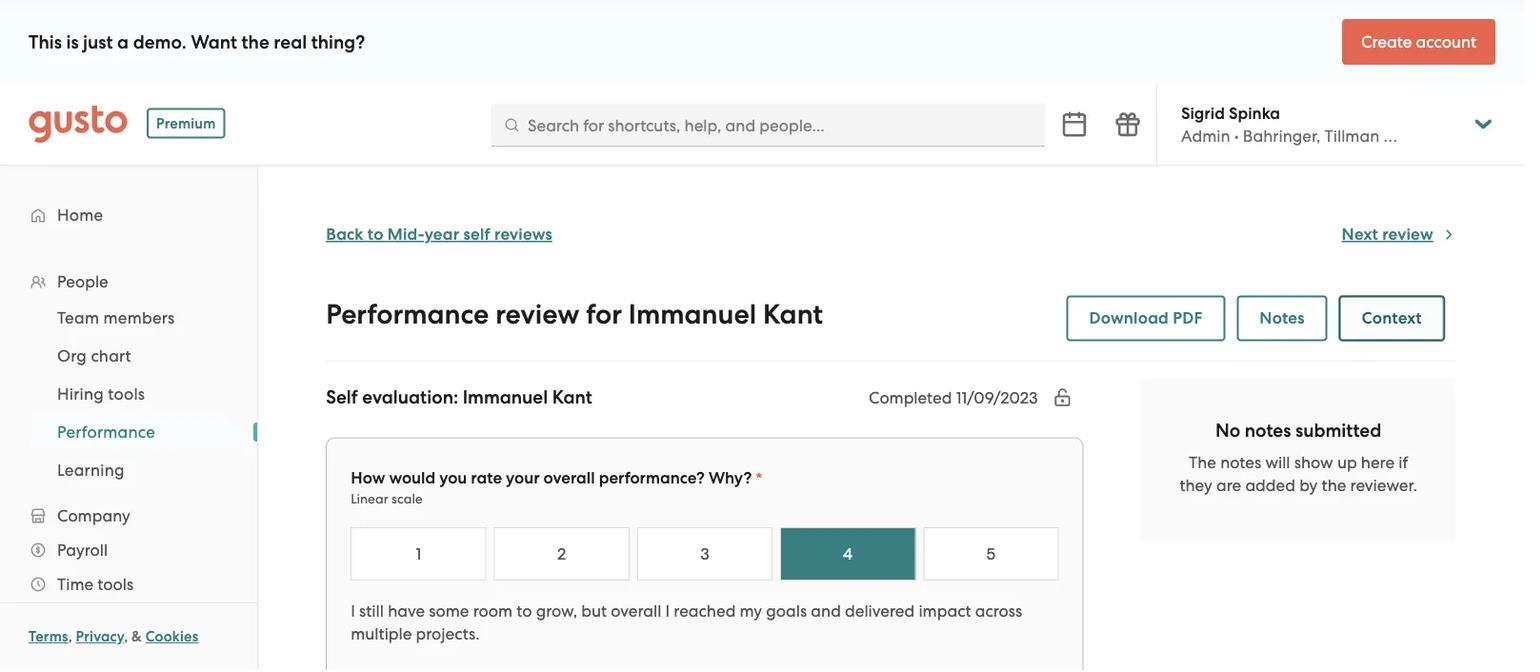 Task type: vqa. For each thing, say whether or not it's contained in the screenshot.
your at the left bottom
yes



Task type: locate. For each thing, give the bounding box(es) containing it.
:
[[453, 387, 458, 409]]

performance inside "link"
[[57, 423, 155, 442]]

1 horizontal spatial to
[[517, 602, 532, 621]]

0 vertical spatial to
[[367, 225, 383, 244]]

the right by
[[1322, 476, 1346, 495]]

performance down "mid-"
[[326, 299, 489, 331]]

performance review for immanuel kant
[[326, 299, 823, 331]]

1 vertical spatial review
[[495, 299, 580, 331]]

company button
[[19, 499, 238, 533]]

create account link
[[1342, 19, 1496, 65]]

the inside the notes will show up here if they are added by the reviewer.
[[1322, 476, 1346, 495]]

1 vertical spatial overall
[[611, 602, 661, 621]]

performance link
[[34, 415, 238, 450]]

0 horizontal spatial performance
[[57, 423, 155, 442]]

0 vertical spatial overall
[[544, 469, 595, 488]]

0 vertical spatial the
[[242, 31, 269, 53]]

if
[[1399, 453, 1408, 472]]

1 horizontal spatial review
[[1382, 225, 1433, 244]]

privacy link
[[76, 629, 124, 646]]

multiple
[[351, 625, 412, 644]]

the left real
[[242, 31, 269, 53]]

0 horizontal spatial overall
[[544, 469, 595, 488]]

None radio
[[351, 528, 486, 581], [494, 528, 629, 581], [780, 528, 916, 581], [923, 528, 1059, 581], [351, 528, 486, 581], [494, 528, 629, 581], [780, 528, 916, 581], [923, 528, 1059, 581]]

1 horizontal spatial ,
[[124, 629, 128, 646]]

added
[[1245, 476, 1295, 495]]

tools for time tools
[[97, 575, 134, 594]]

0 vertical spatial tools
[[108, 385, 145, 404]]

1 vertical spatial notes
[[1220, 453, 1261, 472]]

org
[[57, 347, 87, 366]]

no notes submitted
[[1215, 420, 1382, 442]]

delivered
[[845, 602, 915, 621]]

i left still
[[351, 602, 355, 621]]

next review link
[[1342, 225, 1456, 244]]

1 horizontal spatial the
[[1322, 476, 1346, 495]]

0 horizontal spatial immanuel
[[463, 387, 548, 409]]

performance down hiring tools
[[57, 423, 155, 442]]

would
[[389, 469, 436, 488]]

None radio
[[637, 528, 773, 581]]

1 vertical spatial tools
[[97, 575, 134, 594]]

review for performance
[[495, 299, 580, 331]]

team
[[57, 309, 99, 328]]

and right goals
[[811, 602, 841, 621]]

the notes will show up here if they are added by the reviewer.
[[1180, 453, 1417, 495]]

0 horizontal spatial kant
[[552, 387, 592, 409]]

terms link
[[29, 629, 68, 646]]

this
[[29, 31, 62, 53]]

1 vertical spatial kant
[[552, 387, 592, 409]]

2 list from the top
[[0, 299, 257, 490]]

i
[[351, 602, 355, 621], [665, 602, 670, 621]]

some
[[429, 602, 469, 621]]

to
[[367, 225, 383, 244], [517, 602, 532, 621]]

rate
[[471, 469, 502, 488]]

grow,
[[536, 602, 577, 621]]

tools inside dropdown button
[[97, 575, 134, 594]]

review left for
[[495, 299, 580, 331]]

tools down org chart link
[[108, 385, 145, 404]]

you
[[439, 469, 467, 488]]

0 vertical spatial and
[[1384, 126, 1414, 146]]

notes for no
[[1245, 420, 1291, 442]]

tools down payroll dropdown button on the bottom left of page
[[97, 575, 134, 594]]

back to mid-year self reviews
[[326, 225, 552, 244]]

home link
[[19, 198, 238, 232]]

people
[[57, 272, 108, 291]]

and left oga
[[1384, 126, 1414, 146]]

to inside i still have some room to grow, but overall i reached my goals and delivered impact across multiple projects.
[[517, 602, 532, 621]]

, left &
[[124, 629, 128, 646]]

self
[[463, 225, 490, 244]]

list
[[0, 196, 257, 671], [0, 299, 257, 490]]

company
[[57, 507, 130, 526]]

tillman
[[1325, 126, 1380, 146]]

immanuel right for
[[629, 299, 756, 331]]

1 vertical spatial performance
[[57, 423, 155, 442]]

tools for hiring tools
[[108, 385, 145, 404]]

they
[[1180, 476, 1212, 495]]

2 , from the left
[[124, 629, 128, 646]]

1 vertical spatial to
[[517, 602, 532, 621]]

, left privacy link
[[68, 629, 72, 646]]

notes
[[1245, 420, 1291, 442], [1220, 453, 1261, 472]]

0 horizontal spatial ,
[[68, 629, 72, 646]]

0 vertical spatial immanuel
[[629, 299, 756, 331]]

0 vertical spatial notes
[[1245, 420, 1291, 442]]

self
[[326, 387, 358, 409]]

premium
[[156, 115, 216, 132]]

and inside sigrid spinka admin • bahringer, tillman and oga
[[1384, 126, 1414, 146]]

0 horizontal spatial review
[[495, 299, 580, 331]]

0 vertical spatial performance
[[326, 299, 489, 331]]

to left "mid-"
[[367, 225, 383, 244]]

your
[[506, 469, 540, 488]]

0 vertical spatial kant
[[763, 299, 823, 331]]

overall right the but
[[611, 602, 661, 621]]

tools
[[108, 385, 145, 404], [97, 575, 134, 594]]

1 horizontal spatial performance
[[326, 299, 489, 331]]

learning
[[57, 461, 124, 480]]

people button
[[19, 265, 238, 299]]

and
[[1384, 126, 1414, 146], [811, 602, 841, 621]]

why?
[[709, 469, 752, 488]]

1 vertical spatial and
[[811, 602, 841, 621]]

kant for self evaluation : immanuel kant
[[552, 387, 592, 409]]

1 vertical spatial the
[[1322, 476, 1346, 495]]

1 horizontal spatial immanuel
[[629, 299, 756, 331]]

1 list from the top
[[0, 196, 257, 671]]

create
[[1361, 32, 1412, 51]]

overall
[[544, 469, 595, 488], [611, 602, 661, 621]]

have
[[388, 602, 425, 621]]

pdf
[[1173, 309, 1202, 328]]

notes up are
[[1220, 453, 1261, 472]]

completed 11/09/2023
[[869, 388, 1038, 407]]

,
[[68, 629, 72, 646], [124, 629, 128, 646]]

to right room
[[517, 602, 532, 621]]

oga
[[1418, 126, 1451, 146]]

1 horizontal spatial i
[[665, 602, 670, 621]]

my
[[740, 602, 762, 621]]

review right next on the right top of page
[[1382, 225, 1433, 244]]

immanuel
[[629, 299, 756, 331], [463, 387, 548, 409]]

1 horizontal spatial and
[[1384, 126, 1414, 146]]

immanuel right :
[[463, 387, 548, 409]]

1 vertical spatial immanuel
[[463, 387, 548, 409]]

1 horizontal spatial kant
[[763, 299, 823, 331]]

notes inside the notes will show up here if they are added by the reviewer.
[[1220, 453, 1261, 472]]

premium button
[[147, 108, 225, 139]]

will
[[1265, 453, 1290, 472]]

notes up will
[[1245, 420, 1291, 442]]

&
[[132, 629, 142, 646]]

list containing home
[[0, 196, 257, 671]]

goals
[[766, 602, 807, 621]]

overall right your
[[544, 469, 595, 488]]

global-search element
[[491, 103, 1046, 147]]

kant
[[763, 299, 823, 331], [552, 387, 592, 409]]

demo.
[[133, 31, 187, 53]]

cookies
[[145, 629, 198, 646]]

i left reached
[[665, 602, 670, 621]]

1 horizontal spatial overall
[[611, 602, 661, 621]]

0 horizontal spatial and
[[811, 602, 841, 621]]

0 vertical spatial review
[[1382, 225, 1433, 244]]

review
[[1382, 225, 1433, 244], [495, 299, 580, 331]]

0 horizontal spatial i
[[351, 602, 355, 621]]

this is just a demo. want the real thing?
[[29, 31, 365, 53]]

home image
[[29, 105, 128, 143]]

cookies button
[[145, 626, 198, 649]]

for
[[586, 299, 622, 331]]

time tools
[[57, 575, 134, 594]]



Task type: describe. For each thing, give the bounding box(es) containing it.
mid-
[[388, 225, 425, 244]]

sigrid
[[1181, 103, 1225, 123]]

team members
[[57, 309, 175, 328]]

bahringer,
[[1243, 126, 1321, 146]]

context button
[[1339, 296, 1445, 342]]

overall inside how would you rate your overall performance? why? * linear scale
[[544, 469, 595, 488]]

0 horizontal spatial the
[[242, 31, 269, 53]]

next review
[[1342, 225, 1433, 244]]

create account
[[1361, 32, 1477, 51]]

linear
[[351, 492, 388, 507]]

terms
[[29, 629, 68, 646]]

performance for performance
[[57, 423, 155, 442]]

immanuel for :
[[463, 387, 548, 409]]

immanuel for for
[[629, 299, 756, 331]]

is
[[66, 31, 79, 53]]

just
[[83, 31, 113, 53]]

kant for performance review for immanuel kant
[[763, 299, 823, 331]]

are
[[1216, 476, 1241, 495]]

chart
[[91, 347, 131, 366]]

back
[[326, 225, 363, 244]]

1 , from the left
[[68, 629, 72, 646]]

self evaluation : immanuel kant
[[326, 387, 592, 409]]

1 i from the left
[[351, 602, 355, 621]]

impact
[[919, 602, 971, 621]]

org chart
[[57, 347, 131, 366]]

*
[[756, 469, 762, 488]]

list containing team members
[[0, 299, 257, 490]]

home
[[57, 206, 103, 225]]

notes for the
[[1220, 453, 1261, 472]]

room
[[473, 602, 513, 621]]

reviews
[[494, 225, 552, 244]]

no
[[1215, 420, 1240, 442]]

•
[[1234, 126, 1239, 146]]

a
[[117, 31, 129, 53]]

performance?
[[599, 469, 705, 488]]

Search for shortcuts, help, and people... field
[[528, 114, 1032, 137]]

terms , privacy , & cookies
[[29, 629, 198, 646]]

next
[[1342, 225, 1378, 244]]

2 i from the left
[[665, 602, 670, 621]]

download pdf
[[1089, 309, 1202, 328]]

overall inside i still have some room to grow, but overall i reached my goals and delivered impact across multiple projects.
[[611, 602, 661, 621]]

members
[[103, 309, 175, 328]]

and inside i still have some room to grow, but overall i reached my goals and delivered impact across multiple projects.
[[811, 602, 841, 621]]

download pdf button
[[1066, 296, 1225, 342]]

how would you rate your overall performance? why? * linear scale
[[351, 469, 762, 507]]

year
[[425, 225, 459, 244]]

up
[[1337, 453, 1357, 472]]

review for next
[[1382, 225, 1433, 244]]

completed
[[869, 388, 952, 407]]

real
[[274, 31, 307, 53]]

sigrid spinka admin • bahringer, tillman and oga
[[1181, 103, 1451, 146]]

by
[[1299, 476, 1318, 495]]

hiring tools link
[[34, 377, 238, 412]]

team members link
[[34, 301, 238, 335]]

time
[[57, 575, 93, 594]]

11/09/2023
[[956, 388, 1038, 407]]

payroll button
[[19, 533, 238, 568]]

want
[[191, 31, 237, 53]]

here
[[1361, 453, 1395, 472]]

performance for performance review for immanuel kant
[[326, 299, 489, 331]]

reached
[[674, 602, 736, 621]]

learning link
[[34, 453, 238, 488]]

hiring
[[57, 385, 104, 404]]

time tools button
[[19, 568, 238, 602]]

admin
[[1181, 126, 1230, 146]]

scale
[[392, 492, 423, 507]]

still
[[359, 602, 384, 621]]

how
[[351, 469, 385, 488]]

across
[[975, 602, 1022, 621]]

hiring tools
[[57, 385, 145, 404]]

but
[[581, 602, 607, 621]]

the
[[1189, 453, 1216, 472]]

i still have some room to grow, but overall i reached my goals and delivered impact across multiple projects.
[[351, 602, 1022, 644]]

0 horizontal spatial to
[[367, 225, 383, 244]]

org chart link
[[34, 339, 238, 373]]

thing?
[[311, 31, 365, 53]]

projects.
[[416, 625, 480, 644]]

privacy
[[76, 629, 124, 646]]

context
[[1362, 309, 1422, 328]]

reviewer.
[[1350, 476, 1417, 495]]

notes button
[[1237, 296, 1328, 342]]

download
[[1089, 309, 1169, 328]]



